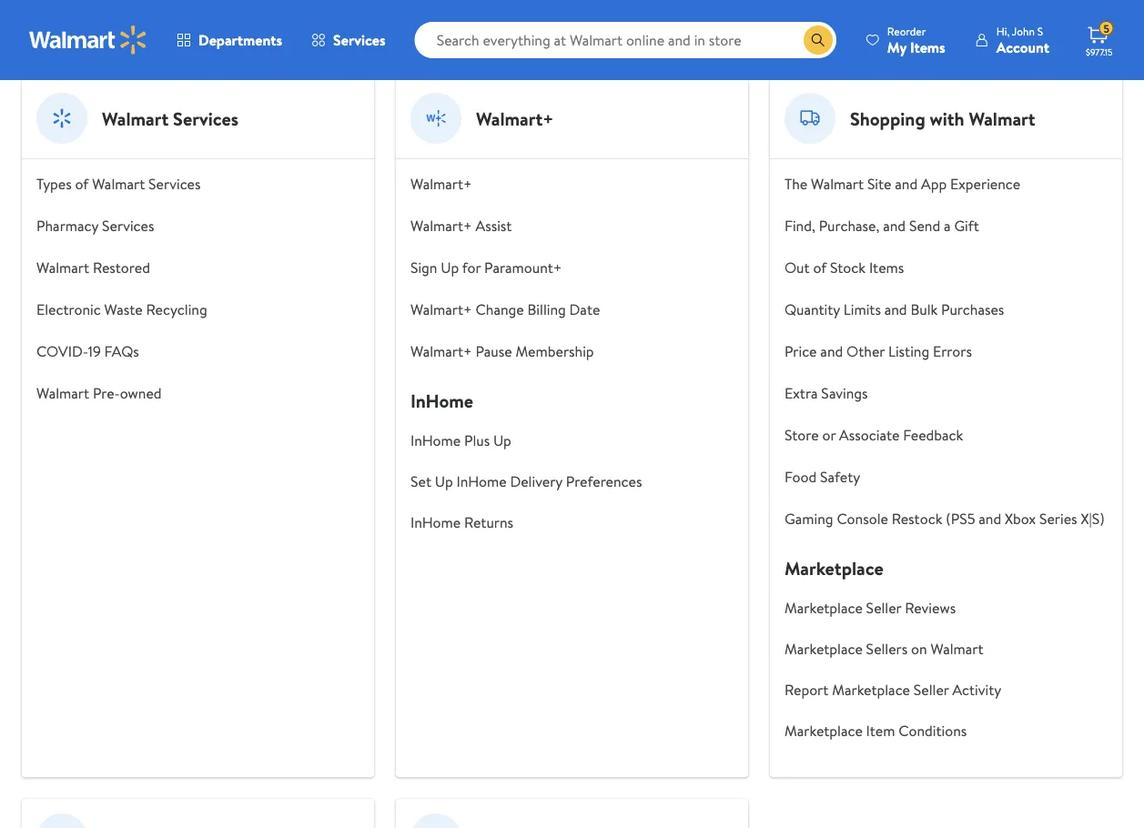 Task type: locate. For each thing, give the bounding box(es) containing it.
restored
[[93, 258, 150, 278]]

limits
[[844, 300, 881, 320]]

up left for on the left top
[[441, 258, 459, 278]]

inhome up inhome plus up 'link'
[[411, 388, 474, 413]]

seller
[[867, 598, 902, 618], [914, 680, 950, 700]]

find, purchase, and send a gift link
[[785, 216, 980, 236]]

change
[[476, 300, 524, 320]]

up right 'plus'
[[494, 431, 512, 451]]

0 horizontal spatial seller
[[867, 598, 902, 618]]

marketplace up marketplace item conditions in the bottom right of the page
[[833, 680, 911, 700]]

walmart+ change billing date
[[411, 300, 601, 320]]

up for inhome
[[435, 472, 453, 492]]

electronic waste recycling
[[36, 300, 207, 320]]

marketplace down report
[[785, 721, 863, 741]]

safety
[[821, 467, 861, 487]]

seller up marketplace sellers on walmart "link"
[[867, 598, 902, 618]]

faqs
[[104, 342, 139, 362]]

1 vertical spatial seller
[[914, 680, 950, 700]]

walmart+ assist
[[411, 216, 512, 236]]

covid-19 faqs
[[36, 342, 139, 362]]

extra savings link
[[785, 383, 868, 403]]

my
[[888, 37, 907, 57]]

the
[[785, 174, 808, 194]]

0 vertical spatial up
[[441, 258, 459, 278]]

inhome down set
[[411, 513, 461, 533]]

quantity
[[785, 300, 841, 320]]

inhome for inhome returns
[[411, 513, 461, 533]]

marketplace up marketplace sellers on walmart "link"
[[785, 598, 863, 618]]

seller up conditions
[[914, 680, 950, 700]]

of right types
[[75, 174, 89, 194]]

walmart+ assist link
[[411, 216, 512, 236]]

inhome for inhome plus up
[[411, 431, 461, 451]]

s
[[1038, 23, 1044, 39]]

1 horizontal spatial of
[[814, 258, 827, 278]]

billing
[[528, 300, 566, 320]]

app
[[922, 174, 947, 194]]

search icon image
[[811, 33, 826, 47]]

and
[[896, 174, 918, 194], [884, 216, 906, 236], [885, 300, 908, 320], [821, 342, 844, 362], [979, 509, 1002, 529]]

up for for
[[441, 258, 459, 278]]

walmart right with
[[969, 106, 1036, 131]]

0 vertical spatial items
[[911, 37, 946, 57]]

marketplace up report
[[785, 639, 863, 659]]

pharmacy services link
[[36, 216, 154, 236]]

services
[[333, 30, 386, 50], [173, 106, 239, 131], [149, 174, 201, 194], [102, 216, 154, 236]]

up right set
[[435, 472, 453, 492]]

walmart restored
[[36, 258, 150, 278]]

reorder
[[888, 23, 927, 39]]

marketplace
[[785, 556, 884, 581], [785, 598, 863, 618], [785, 639, 863, 659], [833, 680, 911, 700], [785, 721, 863, 741]]

inhome left 'plus'
[[411, 431, 461, 451]]

stock
[[831, 258, 866, 278]]

1 vertical spatial items
[[870, 258, 905, 278]]

gaming console restock (ps5 and xbox series x|s) link
[[785, 509, 1105, 529]]

quantity limits and bulk purchases
[[785, 300, 1005, 320]]

savings
[[822, 383, 868, 403]]

paramount+
[[485, 258, 562, 278]]

1 horizontal spatial items
[[911, 37, 946, 57]]

0 horizontal spatial of
[[75, 174, 89, 194]]

marketplace sellers on walmart
[[785, 639, 984, 659]]

food safety link
[[785, 467, 861, 487]]

set up inhome delivery preferences link
[[411, 472, 642, 492]]

0 vertical spatial of
[[75, 174, 89, 194]]

walmart image
[[29, 26, 148, 55]]

covid-
[[36, 342, 88, 362]]

purchase,
[[819, 216, 880, 236]]

walmart+ pause membership link
[[411, 342, 594, 362]]

console
[[837, 509, 889, 529]]

0 horizontal spatial items
[[870, 258, 905, 278]]

of right out
[[814, 258, 827, 278]]

assist
[[476, 216, 512, 236]]

types of walmart services link
[[36, 174, 201, 194]]

pause
[[476, 342, 512, 362]]

and right the price
[[821, 342, 844, 362]]

x|s)
[[1081, 509, 1105, 529]]

bulk
[[911, 300, 938, 320]]

marketplace up marketplace seller reviews
[[785, 556, 884, 581]]

or
[[823, 425, 836, 445]]

walmart+ for walmart+ change billing date
[[411, 300, 472, 320]]

out of stock items link
[[785, 258, 905, 278]]

up
[[441, 258, 459, 278], [494, 431, 512, 451], [435, 472, 453, 492]]

errors
[[934, 342, 973, 362]]

experience
[[951, 174, 1021, 194]]

walmart down pharmacy
[[36, 258, 89, 278]]

walmart right on on the bottom right
[[931, 639, 984, 659]]

2 vertical spatial up
[[435, 472, 453, 492]]

departments button
[[162, 18, 297, 62]]

items right my
[[911, 37, 946, 57]]

report
[[785, 680, 829, 700]]

sellers
[[867, 639, 908, 659]]

covid-19 faqs link
[[36, 342, 139, 362]]

waste
[[104, 300, 143, 320]]

associate
[[840, 425, 900, 445]]

1 vertical spatial of
[[814, 258, 827, 278]]

date
[[570, 300, 601, 320]]

of
[[75, 174, 89, 194], [814, 258, 827, 278]]

items right stock
[[870, 258, 905, 278]]

other
[[847, 342, 885, 362]]

items
[[911, 37, 946, 57], [870, 258, 905, 278]]

send
[[910, 216, 941, 236]]

gaming
[[785, 509, 834, 529]]

inhome plus up
[[411, 431, 512, 451]]



Task type: describe. For each thing, give the bounding box(es) containing it.
walmart+ link
[[411, 174, 472, 194]]

inhome plus up link
[[411, 431, 512, 451]]

marketplace item conditions link
[[785, 721, 968, 741]]

reorder my items
[[888, 23, 946, 57]]

and right "site"
[[896, 174, 918, 194]]

food safety
[[785, 467, 861, 487]]

and right the (ps5
[[979, 509, 1002, 529]]

pre-
[[93, 383, 120, 403]]

items inside reorder my items
[[911, 37, 946, 57]]

(ps5
[[946, 509, 976, 529]]

1 horizontal spatial seller
[[914, 680, 950, 700]]

pharmacy services
[[36, 216, 154, 236]]

5
[[1104, 21, 1110, 36]]

inhome returns link
[[411, 513, 514, 533]]

delivery
[[510, 472, 563, 492]]

price
[[785, 342, 817, 362]]

walmart down the 'covid-'
[[36, 383, 89, 403]]

price and other listing errors link
[[785, 342, 973, 362]]

with
[[930, 106, 965, 131]]

marketplace for marketplace sellers on walmart
[[785, 639, 863, 659]]

inhome down 'plus'
[[457, 472, 507, 492]]

john
[[1013, 23, 1035, 39]]

shopping with walmart
[[851, 106, 1036, 131]]

gaming console restock (ps5 and xbox series x|s)
[[785, 509, 1105, 529]]

walmart pre-owned
[[36, 383, 162, 403]]

$977.15
[[1087, 46, 1113, 58]]

inhome for inhome
[[411, 388, 474, 413]]

walmart+ for walmart+ assist
[[411, 216, 472, 236]]

marketplace sellers on walmart link
[[785, 639, 984, 659]]

walmart right the
[[811, 174, 864, 194]]

and left send
[[884, 216, 906, 236]]

feedback
[[904, 425, 964, 445]]

series
[[1040, 509, 1078, 529]]

types of walmart services
[[36, 174, 201, 194]]

sign
[[411, 258, 438, 278]]

find, purchase, and send a gift
[[785, 216, 980, 236]]

walmart services
[[102, 106, 239, 131]]

walmart restored link
[[36, 258, 150, 278]]

reviews
[[906, 598, 956, 618]]

store
[[785, 425, 819, 445]]

item
[[867, 721, 896, 741]]

walmart up pharmacy services link
[[92, 174, 145, 194]]

account
[[997, 37, 1050, 57]]

the walmart site and app experience
[[785, 174, 1021, 194]]

0 vertical spatial seller
[[867, 598, 902, 618]]

store or associate feedback link
[[785, 425, 964, 445]]

set up inhome delivery preferences
[[411, 472, 642, 492]]

services inside dropdown button
[[333, 30, 386, 50]]

electronic
[[36, 300, 101, 320]]

departments
[[199, 30, 282, 50]]

marketplace for marketplace item conditions
[[785, 721, 863, 741]]

gift
[[955, 216, 980, 236]]

report marketplace seller activity
[[785, 680, 1002, 700]]

of for out
[[814, 258, 827, 278]]

out of stock items
[[785, 258, 905, 278]]

price and other listing errors
[[785, 342, 973, 362]]

conditions
[[899, 721, 968, 741]]

of for types
[[75, 174, 89, 194]]

food
[[785, 467, 817, 487]]

walmart+ for walmart+ pause membership
[[411, 342, 472, 362]]

out
[[785, 258, 810, 278]]

1 vertical spatial up
[[494, 431, 512, 451]]

Walmart Site-Wide search field
[[415, 22, 837, 58]]

Search search field
[[415, 22, 837, 58]]

plus
[[464, 431, 490, 451]]

purchases
[[942, 300, 1005, 320]]

owned
[[120, 383, 162, 403]]

sign up for paramount+ link
[[411, 258, 562, 278]]

quantity limits and bulk purchases link
[[785, 300, 1005, 320]]

for
[[462, 258, 481, 278]]

walmart pre-owned link
[[36, 383, 162, 403]]

membership
[[516, 342, 594, 362]]

returns
[[464, 513, 514, 533]]

xbox
[[1005, 509, 1037, 529]]

restock
[[892, 509, 943, 529]]

walmart up the types of walmart services
[[102, 106, 169, 131]]

marketplace for marketplace seller reviews
[[785, 598, 863, 618]]

find,
[[785, 216, 816, 236]]

pharmacy
[[36, 216, 99, 236]]

walmart+ change billing date link
[[411, 300, 601, 320]]

the walmart site and app experience link
[[785, 174, 1021, 194]]

preferences
[[566, 472, 642, 492]]

set
[[411, 472, 432, 492]]

electronic waste recycling link
[[36, 300, 207, 320]]

extra savings
[[785, 383, 868, 403]]

inhome returns
[[411, 513, 514, 533]]

a
[[944, 216, 951, 236]]

and left bulk at top
[[885, 300, 908, 320]]

types
[[36, 174, 72, 194]]

marketplace for marketplace
[[785, 556, 884, 581]]

on
[[912, 639, 928, 659]]

activity
[[953, 680, 1002, 700]]

store or associate feedback
[[785, 425, 964, 445]]

hi,
[[997, 23, 1010, 39]]

hi, john s account
[[997, 23, 1050, 57]]

marketplace seller reviews link
[[785, 598, 956, 618]]



Task type: vqa. For each thing, say whether or not it's contained in the screenshot.
The 'Find, Purchase, And Send A Gift' LINK
yes



